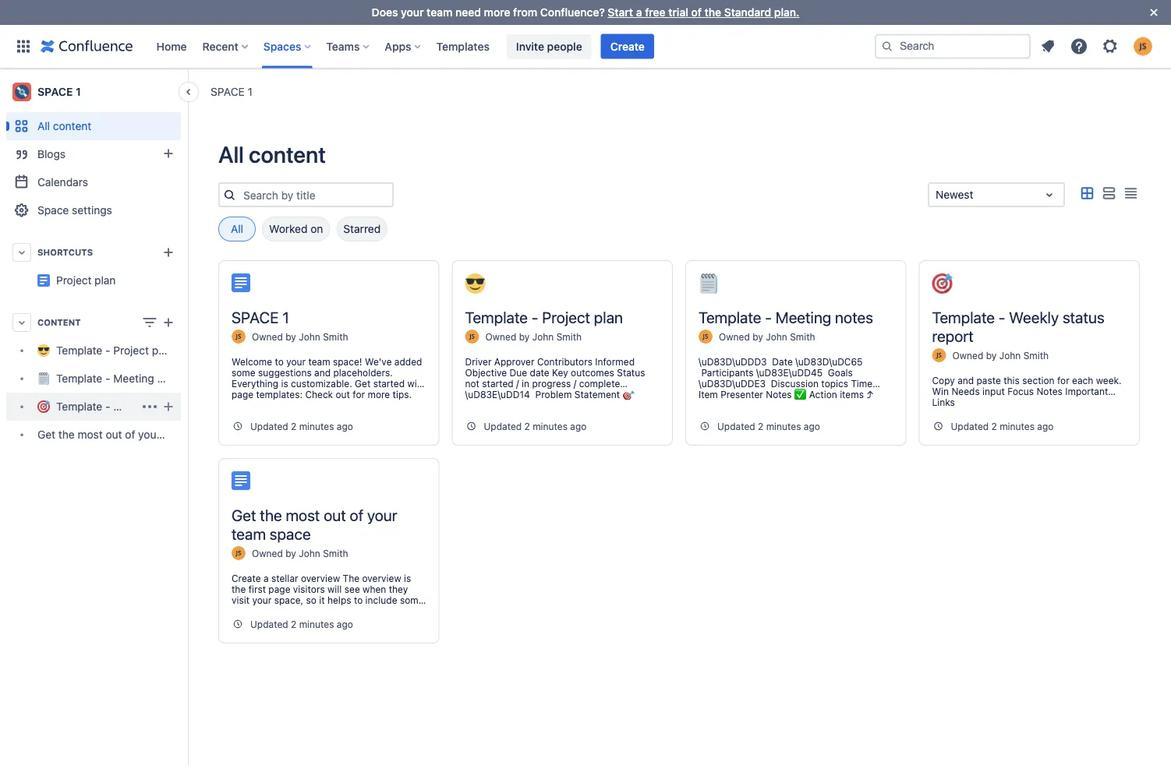 Task type: locate. For each thing, give the bounding box(es) containing it.
1 vertical spatial template - project plan
[[56, 344, 173, 357]]

get
[[37, 428, 55, 441], [232, 506, 256, 524]]

tree inside the space element
[[6, 337, 222, 449]]

0 horizontal spatial get the most out of your team space
[[37, 428, 222, 441]]

1 horizontal spatial most
[[286, 506, 320, 524]]

all button
[[218, 217, 256, 242]]

newest
[[936, 188, 973, 201]]

most inside get the most out of your team space
[[286, 506, 320, 524]]

template - weekly status report up this at the right of page
[[932, 308, 1105, 345]]

content up 'search by title' field
[[249, 141, 326, 168]]

1 vertical spatial out
[[324, 506, 346, 524]]

1 horizontal spatial of
[[350, 506, 363, 524]]

1 horizontal spatial template - meeting notes
[[699, 308, 873, 326]]

ago for template - meeting notes
[[804, 421, 820, 432]]

smith for template - weekly status report
[[1023, 350, 1049, 361]]

page image for space 1
[[232, 274, 250, 292]]

0 horizontal spatial notes
[[766, 389, 792, 400]]

updated 2 minutes ago
[[250, 421, 353, 432], [484, 421, 587, 432], [717, 421, 820, 432], [951, 421, 1054, 432], [250, 619, 353, 630]]

0 vertical spatial all
[[37, 120, 50, 133]]

space 1 link down recent popup button
[[211, 84, 253, 99]]

weekly up section
[[1009, 308, 1059, 326]]

1 horizontal spatial meeting
[[776, 308, 831, 326]]

1 horizontal spatial template - project plan
[[465, 308, 623, 326]]

notes down create a page icon
[[157, 372, 185, 385]]

compact list image
[[1121, 184, 1140, 203]]

space settings link
[[6, 196, 181, 225]]

banner
[[0, 25, 1171, 69]]

minutes for template - project plan
[[533, 421, 568, 432]]

1 vertical spatial of
[[125, 428, 135, 441]]

template down template - project plan link on the top
[[56, 372, 102, 385]]

updated
[[250, 421, 288, 432], [484, 421, 522, 432], [717, 421, 755, 432], [951, 421, 989, 432], [250, 619, 288, 630]]

worked on button
[[262, 217, 330, 242]]

teams button
[[322, 34, 375, 59]]

0 vertical spatial template - project plan
[[465, 308, 623, 326]]

report
[[932, 327, 974, 345], [187, 400, 217, 413]]

get the most out of your team space inside "link"
[[37, 428, 222, 441]]

0 horizontal spatial out
[[106, 428, 122, 441]]

1 horizontal spatial 1
[[248, 85, 253, 98]]

profile picture image for template - weekly status report
[[932, 349, 946, 363]]

1 horizontal spatial content
[[249, 141, 326, 168]]

template - weekly status report inside 'tree'
[[56, 400, 217, 413]]

page image
[[232, 274, 250, 292], [232, 472, 250, 490]]

notes
[[1037, 386, 1063, 397], [766, 389, 792, 400]]

template down template - meeting notes link
[[56, 400, 102, 413]]

2 vertical spatial all
[[231, 223, 243, 235]]

1 horizontal spatial team
[[232, 525, 266, 543]]

template - project plan inside the space element
[[56, 344, 173, 357]]

-
[[532, 308, 538, 326], [765, 308, 772, 326], [999, 308, 1005, 326], [105, 344, 110, 357], [105, 372, 110, 385], [105, 400, 110, 413]]

by for template - meeting notes
[[753, 331, 763, 342]]

:sunglasses: image
[[465, 274, 485, 294]]

calendars link
[[6, 168, 181, 196]]

updated 2 minutes ago for space 1
[[250, 421, 353, 432]]

weekly up get the most out of your team space "link"
[[113, 400, 150, 413]]

content button
[[6, 309, 181, 337]]

template down content dropdown button
[[56, 344, 102, 357]]

1 vertical spatial get the most out of your team space
[[232, 506, 397, 543]]

free
[[645, 6, 666, 19]]

john smith link for template - meeting notes
[[766, 331, 815, 342]]

1 inside the space element
[[76, 85, 81, 98]]

content inside 'link'
[[53, 120, 91, 133]]

1 horizontal spatial notes
[[835, 308, 873, 326]]

template down :dart: icon
[[932, 308, 995, 326]]

0 vertical spatial status
[[1063, 308, 1105, 326]]

plan
[[220, 268, 241, 281], [94, 274, 116, 287], [594, 308, 623, 326], [152, 344, 173, 357]]

john
[[299, 331, 320, 342], [532, 331, 554, 342], [766, 331, 787, 342], [999, 350, 1021, 361], [299, 548, 320, 559]]

all content
[[37, 120, 91, 133], [218, 141, 326, 168]]

0 horizontal spatial most
[[78, 428, 103, 441]]

0 vertical spatial weekly
[[1009, 308, 1059, 326]]

john smith link
[[299, 331, 348, 342], [532, 331, 582, 342], [766, 331, 815, 342], [999, 350, 1049, 361], [299, 548, 348, 559]]

tree
[[6, 337, 222, 449]]

notes up \ud83d\udc65
[[835, 308, 873, 326]]

owned by john smith for template - meeting notes
[[719, 331, 815, 342]]

each
[[1072, 375, 1093, 386]]

status up each
[[1063, 308, 1105, 326]]

0 horizontal spatial content
[[53, 120, 91, 133]]

all left worked
[[231, 223, 243, 235]]

status up get the most out of your team space "link"
[[153, 400, 184, 413]]

most inside get the most out of your team space "link"
[[78, 428, 103, 441]]

of
[[691, 6, 702, 19], [125, 428, 135, 441], [350, 506, 363, 524]]

create
[[610, 40, 645, 53]]

0 vertical spatial most
[[78, 428, 103, 441]]

all content up blogs
[[37, 120, 91, 133]]

2 horizontal spatial your
[[401, 6, 424, 19]]

minutes for template - weekly status report
[[1000, 421, 1035, 432]]

the
[[705, 6, 721, 19], [58, 428, 75, 441], [260, 506, 282, 524]]

Search field
[[875, 34, 1031, 59]]

ago
[[337, 421, 353, 432], [570, 421, 587, 432], [804, 421, 820, 432], [1037, 421, 1054, 432], [337, 619, 353, 630]]

1 vertical spatial status
[[153, 400, 184, 413]]

spaces
[[263, 40, 301, 53]]

0 horizontal spatial team
[[163, 428, 189, 441]]

1 horizontal spatial status
[[1063, 308, 1105, 326]]

2 vertical spatial your
[[367, 506, 397, 524]]

template down :sunglasses: icon
[[465, 308, 528, 326]]

cards image
[[1078, 184, 1096, 203]]

0 vertical spatial out
[[106, 428, 122, 441]]

notes inside template - meeting notes link
[[157, 372, 185, 385]]

owned for template - project plan
[[485, 331, 516, 342]]

space
[[191, 428, 222, 441], [270, 525, 311, 543]]

all content up 'search by title' field
[[218, 141, 326, 168]]

your inside "link"
[[138, 428, 160, 441]]

0 horizontal spatial weekly
[[113, 400, 150, 413]]

owned by john smith for template - project plan
[[485, 331, 582, 342]]

0 horizontal spatial all content
[[37, 120, 91, 133]]

1 horizontal spatial template - weekly status report
[[932, 308, 1105, 345]]

by for space 1
[[285, 331, 296, 342]]

by
[[285, 331, 296, 342], [519, 331, 530, 342], [753, 331, 763, 342], [986, 350, 997, 361], [285, 548, 296, 559]]

:dart: image
[[932, 274, 952, 294]]

0 horizontal spatial report
[[187, 400, 217, 413]]

1 horizontal spatial get the most out of your team space
[[232, 506, 397, 543]]

profile picture image
[[232, 330, 246, 344], [465, 330, 479, 344], [699, 330, 713, 344], [932, 349, 946, 363], [232, 547, 246, 561]]

0 vertical spatial the
[[705, 6, 721, 19]]

0 horizontal spatial the
[[58, 428, 75, 441]]

content
[[53, 120, 91, 133], [249, 141, 326, 168]]

0 vertical spatial of
[[691, 6, 702, 19]]

apps button
[[380, 34, 427, 59]]

profile picture image for template - meeting notes
[[699, 330, 713, 344]]

team inside get the most out of your team space
[[232, 525, 266, 543]]

global element
[[9, 25, 872, 68]]

space 1 link up all content 'link'
[[6, 76, 181, 108]]

profile picture image for space 1
[[232, 330, 246, 344]]

weekly
[[1009, 308, 1059, 326], [113, 400, 150, 413]]

1 vertical spatial team
[[163, 428, 189, 441]]

blogs
[[37, 148, 66, 161]]

space element
[[0, 69, 241, 766]]

this
[[1004, 375, 1020, 386]]

updated for template - meeting notes
[[717, 421, 755, 432]]

meeting up \ud83d\udc65
[[776, 308, 831, 326]]

by for template - weekly status report
[[986, 350, 997, 361]]

project plan down shortcuts 'dropdown button'
[[56, 274, 116, 287]]

0 vertical spatial get
[[37, 428, 55, 441]]

notification icon image
[[1039, 37, 1057, 56]]

john smith link for template - project plan
[[532, 331, 582, 342]]

1 horizontal spatial the
[[260, 506, 282, 524]]

create link
[[601, 34, 654, 59]]

0 horizontal spatial space
[[191, 428, 222, 441]]

0 horizontal spatial notes
[[157, 372, 185, 385]]

0 vertical spatial your
[[401, 6, 424, 19]]

1 horizontal spatial all content
[[218, 141, 326, 168]]

0 horizontal spatial status
[[153, 400, 184, 413]]

2 vertical spatial of
[[350, 506, 363, 524]]

0 vertical spatial get the most out of your team space
[[37, 428, 222, 441]]

2 for template - weekly status report
[[991, 421, 997, 432]]

2 for get the most out of your team space
[[291, 619, 296, 630]]

confluence?
[[540, 6, 605, 19]]

0 horizontal spatial of
[[125, 428, 135, 441]]

0 vertical spatial team
[[427, 6, 453, 19]]

space 1 link
[[6, 76, 181, 108], [211, 84, 253, 99]]

out
[[106, 428, 122, 441], [324, 506, 346, 524]]

template - meeting notes up template - weekly status report link
[[56, 372, 185, 385]]

2 vertical spatial the
[[260, 506, 282, 524]]

smith
[[323, 331, 348, 342], [556, 331, 582, 342], [790, 331, 815, 342], [1023, 350, 1049, 361], [323, 548, 348, 559]]

john smith link for space 1
[[299, 331, 348, 342]]

updated 2 minutes ago for template - meeting notes
[[717, 421, 820, 432]]

template - weekly status report up get the most out of your team space "link"
[[56, 400, 217, 413]]

2 for template - project plan
[[524, 421, 530, 432]]

1 vertical spatial template - weekly status report
[[56, 400, 217, 413]]

0 horizontal spatial your
[[138, 428, 160, 441]]

owned
[[252, 331, 283, 342], [485, 331, 516, 342], [719, 331, 750, 342], [952, 350, 983, 361], [252, 548, 283, 559]]

template - meeting notes inside template - meeting notes link
[[56, 372, 185, 385]]

\ud83d\uddd3
[[699, 356, 767, 367]]

0 vertical spatial page image
[[232, 274, 250, 292]]

0 horizontal spatial template - weekly status report
[[56, 400, 217, 413]]

appswitcher icon image
[[14, 37, 33, 56]]

search image
[[881, 40, 894, 53]]

shortcuts button
[[6, 239, 181, 267]]

1 vertical spatial get
[[232, 506, 256, 524]]

1 horizontal spatial space
[[270, 525, 311, 543]]

project plan down all button
[[181, 268, 241, 281]]

owned by john smith
[[252, 331, 348, 342], [485, 331, 582, 342], [719, 331, 815, 342], [952, 350, 1049, 361], [252, 548, 348, 559]]

copy and paste this section for each week. win needs input focus notes important links
[[932, 375, 1122, 408]]

1 vertical spatial your
[[138, 428, 160, 441]]

1 page image from the top
[[232, 274, 250, 292]]

⤴
[[866, 389, 874, 400]]

item
[[699, 389, 718, 400]]

2 horizontal spatial of
[[691, 6, 702, 19]]

updated for template - weekly status report
[[951, 421, 989, 432]]

presenter
[[721, 389, 763, 400]]

1 vertical spatial page image
[[232, 472, 250, 490]]

confluence image
[[41, 37, 133, 56], [41, 37, 133, 56]]

people
[[547, 40, 582, 53]]

all content inside all content 'link'
[[37, 120, 91, 133]]

content up blogs
[[53, 120, 91, 133]]

project
[[181, 268, 217, 281], [56, 274, 92, 287], [542, 308, 590, 326], [113, 344, 149, 357]]

1 vertical spatial meeting
[[113, 372, 154, 385]]

1 vertical spatial notes
[[157, 372, 185, 385]]

template - meeting notes up \ud83e\udd45
[[699, 308, 873, 326]]

0 vertical spatial space
[[191, 428, 222, 441]]

None text field
[[936, 187, 939, 203]]

0 vertical spatial report
[[932, 327, 974, 345]]

1 vertical spatial report
[[187, 400, 217, 413]]

items
[[840, 389, 864, 400]]

1 vertical spatial weekly
[[113, 400, 150, 413]]

notes left ✅
[[766, 389, 792, 400]]

1 horizontal spatial space 1 link
[[211, 84, 253, 99]]

template - project plan link
[[6, 337, 181, 365]]

updated for template - project plan
[[484, 421, 522, 432]]

change view image
[[140, 313, 159, 332]]

meeting up template - weekly status report link
[[113, 372, 154, 385]]

smith for template - project plan
[[556, 331, 582, 342]]

0 vertical spatial content
[[53, 120, 91, 133]]

1 vertical spatial template - meeting notes
[[56, 372, 185, 385]]

0 vertical spatial all content
[[37, 120, 91, 133]]

2 page image from the top
[[232, 472, 250, 490]]

minutes
[[299, 421, 334, 432], [533, 421, 568, 432], [766, 421, 801, 432], [1000, 421, 1035, 432], [299, 619, 334, 630]]

links
[[932, 397, 955, 408]]

0 horizontal spatial template - project plan
[[56, 344, 173, 357]]

project plan link down shortcuts 'dropdown button'
[[56, 274, 116, 287]]

all up blogs
[[37, 120, 50, 133]]

0 horizontal spatial get
[[37, 428, 55, 441]]

worked on
[[269, 223, 323, 235]]

most
[[78, 428, 103, 441], [286, 506, 320, 524]]

john for space 1
[[299, 331, 320, 342]]

important
[[1065, 386, 1108, 397]]

template - project plan up template - meeting notes link
[[56, 344, 173, 357]]

john for template - project plan
[[532, 331, 554, 342]]

weekly inside template - weekly status report
[[1009, 308, 1059, 326]]

0 horizontal spatial template - meeting notes
[[56, 372, 185, 385]]

template up \ud83d\uddd3 at the top
[[699, 308, 761, 326]]

does
[[372, 6, 398, 19]]

1 vertical spatial content
[[249, 141, 326, 168]]

your profile and preferences image
[[1134, 37, 1152, 56]]

owned for space 1
[[252, 331, 283, 342]]

\ud83d\uddd3  date \ud83d\udc65 participants \ud83e\udd45  goals \ud83d\udde3  discussion topics time item presenter notes     ✅  action items ⤴ decisions
[[699, 356, 874, 411]]

a
[[636, 6, 642, 19]]

:notepad_spiral: image
[[699, 274, 719, 294], [699, 274, 719, 294]]

2
[[291, 421, 296, 432], [524, 421, 530, 432], [758, 421, 764, 432], [991, 421, 997, 432], [291, 619, 296, 630]]

notes inside \ud83d\uddd3  date \ud83d\udc65 participants \ud83e\udd45  goals \ud83d\udde3  discussion topics time item presenter notes     ✅  action items ⤴ decisions
[[766, 389, 792, 400]]

template inside template - project plan link
[[56, 344, 102, 357]]

template - meeting notes
[[699, 308, 873, 326], [56, 372, 185, 385]]

all inside all button
[[231, 223, 243, 235]]

0 vertical spatial notes
[[835, 308, 873, 326]]

1 horizontal spatial notes
[[1037, 386, 1063, 397]]

0 horizontal spatial meeting
[[113, 372, 154, 385]]

tree containing template - project plan
[[6, 337, 222, 449]]

1 horizontal spatial out
[[324, 506, 346, 524]]

1 horizontal spatial weekly
[[1009, 308, 1059, 326]]

team
[[427, 6, 453, 19], [163, 428, 189, 441], [232, 525, 266, 543]]

all
[[37, 120, 50, 133], [218, 141, 244, 168], [231, 223, 243, 235]]

notes
[[835, 308, 873, 326], [157, 372, 185, 385]]

minutes for get the most out of your team space
[[299, 619, 334, 630]]

1 vertical spatial the
[[58, 428, 75, 441]]

calendars
[[37, 176, 88, 189]]

1 vertical spatial most
[[286, 506, 320, 524]]

notes right focus
[[1037, 386, 1063, 397]]

template - project plan
[[465, 308, 623, 326], [56, 344, 173, 357]]

owned by john smith for space 1
[[252, 331, 348, 342]]

template
[[465, 308, 528, 326], [699, 308, 761, 326], [932, 308, 995, 326], [56, 344, 102, 357], [56, 372, 102, 385], [56, 400, 102, 413]]

add shortcut image
[[159, 243, 178, 262]]

0 horizontal spatial 1
[[76, 85, 81, 98]]

template - project plan down :sunglasses: icon
[[465, 308, 623, 326]]

teams
[[326, 40, 360, 53]]

all right 'create a blog' icon
[[218, 141, 244, 168]]

2 horizontal spatial the
[[705, 6, 721, 19]]

1
[[248, 85, 253, 98], [76, 85, 81, 98], [282, 308, 289, 326]]

your
[[401, 6, 424, 19], [138, 428, 160, 441], [367, 506, 397, 524]]

the inside "link"
[[58, 428, 75, 441]]

2 vertical spatial team
[[232, 525, 266, 543]]

invite people
[[516, 40, 582, 53]]

space 1
[[211, 85, 253, 98], [37, 85, 81, 98], [232, 308, 289, 326]]



Task type: describe. For each thing, give the bounding box(es) containing it.
starred button
[[336, 217, 388, 242]]

updated for get the most out of your team space
[[250, 619, 288, 630]]

get the most out of your team space link
[[6, 421, 222, 449]]

0 vertical spatial template - weekly status report
[[932, 308, 1105, 345]]

Search by title field
[[239, 184, 392, 206]]

home
[[156, 40, 187, 53]]

all inside all content 'link'
[[37, 120, 50, 133]]

2 for space 1
[[291, 421, 296, 432]]

✅
[[795, 389, 804, 400]]

templates link
[[432, 34, 494, 59]]

ago for template - project plan
[[570, 421, 587, 432]]

smith for template - meeting notes
[[790, 331, 815, 342]]

updated 2 minutes ago for template - weekly status report
[[951, 421, 1054, 432]]

create a blog image
[[159, 144, 178, 163]]

and
[[958, 375, 974, 386]]

2 for template - meeting notes
[[758, 421, 764, 432]]

need
[[455, 6, 481, 19]]

owned for template - weekly status report
[[952, 350, 983, 361]]

recent
[[202, 40, 238, 53]]

1 vertical spatial space
[[270, 525, 311, 543]]

meeting inside the space element
[[113, 372, 154, 385]]

banner containing home
[[0, 25, 1171, 69]]

updated 2 minutes ago for template - project plan
[[484, 421, 587, 432]]

apps
[[385, 40, 411, 53]]

copy
[[932, 375, 955, 386]]

1 vertical spatial all content
[[218, 141, 326, 168]]

profile picture image for get the most out of your team space
[[232, 547, 246, 561]]

template - weekly status report link
[[6, 393, 217, 421]]

focus
[[1007, 386, 1034, 397]]

owned by john smith for get the most out of your team space
[[252, 548, 348, 559]]

:dart: image
[[932, 274, 952, 294]]

time
[[851, 378, 873, 389]]

out inside get the most out of your team space "link"
[[106, 428, 122, 441]]

plan.
[[774, 6, 799, 19]]

settings icon image
[[1101, 37, 1120, 56]]

from
[[513, 6, 537, 19]]

owned for template - meeting notes
[[719, 331, 750, 342]]

all content link
[[6, 112, 181, 140]]

updated 2 minutes ago for get the most out of your team space
[[250, 619, 353, 630]]

john smith link for get the most out of your team space
[[299, 548, 348, 559]]

list image
[[1099, 184, 1118, 203]]

create a page image
[[159, 313, 178, 332]]

templates
[[436, 40, 490, 53]]

john for template - meeting notes
[[766, 331, 787, 342]]

john for template - weekly status report
[[999, 350, 1021, 361]]

for
[[1057, 375, 1070, 386]]

decisions
[[701, 400, 744, 411]]

space 1 inside the space element
[[37, 85, 81, 98]]

owned for get the most out of your team space
[[252, 548, 283, 559]]

2 horizontal spatial team
[[427, 6, 453, 19]]

starred
[[343, 223, 381, 235]]

\ud83d\udde3
[[699, 378, 766, 389]]

john for get the most out of your team space
[[299, 548, 320, 559]]

owned by john smith for template - weekly status report
[[952, 350, 1049, 361]]

0 vertical spatial meeting
[[776, 308, 831, 326]]

\ud83e\udd45
[[756, 367, 823, 378]]

space inside "link"
[[191, 428, 222, 441]]

shortcuts
[[37, 248, 93, 258]]

home link
[[152, 34, 191, 59]]

weekly inside template - weekly status report link
[[113, 400, 150, 413]]

1 horizontal spatial project plan
[[181, 268, 241, 281]]

space
[[37, 204, 69, 217]]

needs
[[952, 386, 980, 397]]

page image for get the most out of your team space
[[232, 472, 250, 490]]

plan inside 'tree'
[[152, 344, 173, 357]]

settings
[[72, 204, 112, 217]]

section
[[1022, 375, 1055, 386]]

team inside get the most out of your team space "link"
[[163, 428, 189, 441]]

paste
[[977, 375, 1001, 386]]

on
[[310, 223, 323, 235]]

spaces button
[[259, 34, 317, 59]]

notes inside copy and paste this section for each week. win needs input focus notes important links
[[1037, 386, 1063, 397]]

space settings
[[37, 204, 112, 217]]

ago for template - weekly status report
[[1037, 421, 1054, 432]]

updated for space 1
[[250, 421, 288, 432]]

0 horizontal spatial project plan
[[56, 274, 116, 287]]

does your team need more from confluence? start a free trial of the standard plan.
[[372, 6, 799, 19]]

1 vertical spatial all
[[218, 141, 244, 168]]

2 horizontal spatial 1
[[282, 308, 289, 326]]

topics
[[821, 378, 848, 389]]

by for template - project plan
[[519, 331, 530, 342]]

open image
[[1040, 186, 1059, 204]]

1 horizontal spatial your
[[367, 506, 397, 524]]

week.
[[1096, 375, 1122, 386]]

\ud83d\udc65
[[795, 356, 863, 367]]

recent button
[[198, 34, 254, 59]]

start
[[608, 6, 633, 19]]

start a free trial of the standard plan. link
[[608, 6, 799, 19]]

report inside the space element
[[187, 400, 217, 413]]

smith for get the most out of your team space
[[323, 548, 348, 559]]

worked
[[269, 223, 308, 235]]

ago for get the most out of your team space
[[337, 619, 353, 630]]

content
[[37, 318, 81, 328]]

template inside template - weekly status report link
[[56, 400, 102, 413]]

help icon image
[[1070, 37, 1088, 56]]

invite
[[516, 40, 544, 53]]

by for get the most out of your team space
[[285, 548, 296, 559]]

project plan link up change view image
[[6, 267, 241, 295]]

ago for space 1
[[337, 421, 353, 432]]

template inside template - meeting notes link
[[56, 372, 102, 385]]

close image
[[1145, 3, 1163, 22]]

minutes for space 1
[[299, 421, 334, 432]]

project inside 'tree'
[[113, 344, 149, 357]]

minutes for template - meeting notes
[[766, 421, 801, 432]]

of inside "link"
[[125, 428, 135, 441]]

smith for space 1
[[323, 331, 348, 342]]

win
[[932, 386, 949, 397]]

input
[[982, 386, 1005, 397]]

more
[[484, 6, 510, 19]]

0 vertical spatial template - meeting notes
[[699, 308, 873, 326]]

1 horizontal spatial get
[[232, 506, 256, 524]]

status inside template - weekly status report link
[[153, 400, 184, 413]]

:sunglasses: image
[[465, 274, 485, 294]]

invite people button
[[507, 34, 592, 59]]

standard
[[724, 6, 771, 19]]

blogs link
[[6, 140, 181, 168]]

john smith link for template - weekly status report
[[999, 350, 1049, 361]]

template - project plan image
[[37, 274, 50, 287]]

profile picture image for template - project plan
[[465, 330, 479, 344]]

participants
[[701, 367, 754, 378]]

1 horizontal spatial report
[[932, 327, 974, 345]]

0 horizontal spatial space 1 link
[[6, 76, 181, 108]]

get inside get the most out of your team space "link"
[[37, 428, 55, 441]]

template - meeting notes link
[[6, 365, 185, 393]]

trial
[[668, 6, 688, 19]]



Task type: vqa. For each thing, say whether or not it's contained in the screenshot.
"most" corresponding to Get the most out of your team space 'button'
no



